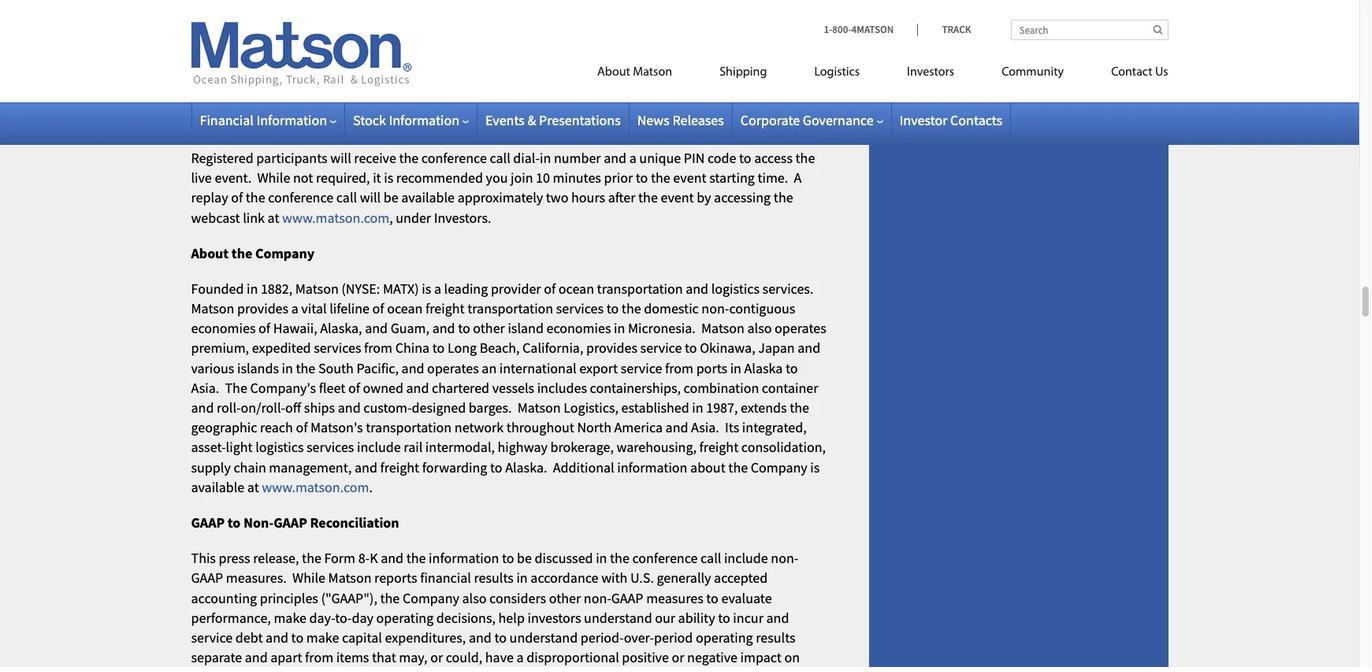Task type: describe. For each thing, give the bounding box(es) containing it.
on/roll-
[[241, 399, 286, 417]]

to up ports
[[685, 339, 697, 358]]

, and to other island economies in micronesia.  matson also operates premium, expedited services from
[[191, 320, 827, 358]]

participants
[[257, 149, 328, 167]]

about for about matson
[[598, 66, 631, 79]]

and down debt
[[245, 649, 268, 667]]

to left incur
[[718, 609, 731, 627]]

in inside registered participants will receive the conference call dial-in number and a unique pin code to access the live event.  while not required, it is recommended you join 10 minutes prior to the event starting time.  a replay of the conference call will be available approximately two hours after the event by accessing the webcast link at
[[540, 149, 551, 167]]

number
[[554, 149, 601, 167]]

on
[[691, 22, 707, 40]]

to-
[[335, 609, 352, 627]]

, established in 1987, extends the geographic reach of matson's transportation network throughout
[[191, 399, 810, 437]]

from inside "generally accepted accounting principles ("gaap"), the company also considers other non-gaap measures to evaluate performance, make day-to-day operating decisions, help investors understand our ability to incur and service debt and to make capital expenditures, and to understand period-over-period operating results separate and apart from items that may, or could, have a disproportional positive or negative impac"
[[305, 649, 334, 667]]

www.matson.com link for call
[[255, 42, 362, 60]]

the inside 'the conference call will be broadcast live along with an additional slide presentation on the company's website at'
[[191, 22, 214, 40]]

1 horizontal spatial operating
[[696, 629, 754, 647]]

10
[[536, 169, 550, 187]]

investors link
[[884, 58, 979, 91]]

available inside registered participants will receive the conference call dial-in number and a unique pin code to access the live event.  while not required, it is recommended you join 10 minutes prior to the event starting time.  a replay of the conference call will be available approximately two hours after the event by accessing the webcast link at
[[402, 189, 455, 207]]

to asia.  the company's fleet of owned and chartered vessels includes containerships, combination container and roll-on/roll-off ships and custom-designed barges.
[[191, 359, 819, 417]]

1 vertical spatial provides
[[587, 339, 638, 358]]

separate
[[191, 649, 242, 667]]

along
[[435, 22, 469, 40]]

contact us link
[[1088, 58, 1169, 91]]

us
[[1156, 66, 1169, 79]]

0 horizontal spatial operating
[[376, 609, 434, 627]]

reports
[[375, 570, 418, 588]]

the down the access at the top right
[[774, 189, 794, 207]]

a
[[794, 169, 802, 187]]

matson inside , and to other island economies in micronesia.  matson also operates premium, expedited services from
[[702, 320, 745, 338]]

and down the decisions,
[[469, 629, 492, 647]]

www.matson.com link for will
[[282, 209, 390, 227]]

1 horizontal spatial will
[[331, 149, 351, 167]]

the down unique
[[651, 169, 671, 187]]

and up apart
[[266, 629, 289, 647]]

www.matson.com , under investors. for the
[[282, 209, 492, 227]]

south pacific , and operates an international export service from ports in alaska
[[318, 359, 783, 377]]

logistics link
[[791, 58, 884, 91]]

community
[[1002, 66, 1065, 79]]

0 horizontal spatial operates
[[427, 359, 479, 377]]

non- inside "this press release, the form 8-k and the information to be discussed in the conference call include non- gaap measures.  while matson reports financial results in accordance with"
[[771, 550, 799, 568]]

live inside 'the conference call will be broadcast live along with an additional slide presentation on the company's website at'
[[412, 22, 432, 40]]

from inside , and to other island economies in micronesia.  matson also operates premium, expedited services from
[[364, 339, 393, 358]]

the right for
[[360, 78, 380, 96]]

logistics inside "and asia.  its integrated, asset-light logistics services include rail intermodal, highway brokerage, warehousing, freight consolidation, supply chain management, and freight forwarding to alaska.  additional information about the company is available at"
[[256, 439, 304, 457]]

the conference call will be broadcast live along with an additional slide presentation on the company's website at
[[191, 22, 798, 60]]

the down link
[[232, 244, 253, 262]]

, down receive
[[390, 209, 393, 227]]

decisions,
[[437, 609, 496, 627]]

4matson
[[852, 23, 894, 36]]

8-
[[358, 550, 370, 568]]

results inside "this press release, the form 8-k and the information to be discussed in the conference call include non- gaap measures.  while matson reports financial results in accordance with"
[[474, 570, 514, 588]]

containerships,
[[590, 379, 681, 397]]

chartered
[[432, 379, 490, 397]]

800-
[[833, 23, 852, 36]]

the inside , established in 1987, extends the geographic reach of matson's transportation network throughout
[[790, 399, 810, 417]]

provider
[[491, 280, 541, 298]]

the inside "and asia.  its integrated, asset-light logistics services include rail intermodal, highway brokerage, warehousing, freight consolidation, supply chain management, and freight forwarding to alaska.  additional information about the company is available at"
[[729, 459, 748, 477]]

in right discussed
[[596, 550, 607, 568]]

conference down not
[[268, 189, 334, 207]]

off
[[286, 399, 301, 417]]

premium,
[[191, 339, 249, 358]]

conference inside "this press release, the form 8-k and the information to be discussed in the conference call include non- gaap measures.  while matson reports financial results in accordance with"
[[633, 550, 698, 568]]

is inside "and asia.  its integrated, asset-light logistics services include rail intermodal, highway brokerage, warehousing, freight consolidation, supply chain management, and freight forwarding to alaska.  additional information about the company is available at"
[[811, 459, 820, 477]]

of right the provider
[[544, 280, 556, 298]]

ability
[[679, 609, 716, 627]]

the up a
[[796, 149, 816, 167]]

call left at: in the top left of the page
[[451, 78, 472, 96]]

california
[[523, 339, 580, 358]]

gaap inside "generally accepted accounting principles ("gaap"), the company also considers other non-gaap measures to evaluate performance, make day-to-day operating decisions, help investors understand our ability to incur and service debt and to make capital expenditures, and to understand period-over-period operating results separate and apart from items that may, or could, have a disproportional positive or negative impac"
[[612, 589, 644, 608]]

transportation inside , established in 1987, extends the geographic reach of matson's transportation network throughout
[[366, 419, 452, 437]]

the right discussed
[[610, 550, 630, 568]]

, inside , and to other island economies in micronesia.  matson also operates premium, expedited services from
[[426, 320, 430, 338]]

integrated,
[[743, 419, 807, 437]]

also inside "generally accepted accounting principles ("gaap"), the company also considers other non-gaap measures to evaluate performance, make day-to-day operating decisions, help investors understand our ability to incur and service debt and to make capital expenditures, and to understand period-over-period operating results separate and apart from items that may, or could, have a disproportional positive or negative impac"
[[462, 589, 487, 608]]

container
[[762, 379, 819, 397]]

services inside , and to other island economies in micronesia.  matson also operates premium, expedited services from
[[314, 339, 361, 358]]

news
[[638, 111, 670, 129]]

1 vertical spatial service
[[621, 359, 663, 377]]

required,
[[316, 169, 370, 187]]

financial
[[200, 111, 254, 129]]

and right incur
[[767, 609, 790, 627]]

of inside , established in 1987, extends the geographic reach of matson's transportation network throughout
[[296, 419, 308, 437]]

geographic
[[191, 419, 257, 437]]

america
[[615, 419, 663, 437]]

provides inside founded in 1882, matson (nyse: matx) is a leading provider of ocean transportation and logistics services. matson provides a vital lifeline of ocean freight transportation services to the domestic non-contiguous economies of
[[237, 300, 289, 318]]

founded in 1882, matson (nyse: matx) is a leading provider of ocean transportation and logistics services. matson provides a vital lifeline of ocean freight transportation services to the domestic non-contiguous economies of
[[191, 280, 817, 338]]

an inside 'the conference call will be broadcast live along with an additional slide presentation on the company's website at'
[[501, 22, 515, 40]]

shipping
[[720, 66, 768, 79]]

1 vertical spatial transportation
[[468, 300, 554, 318]]

to right prior
[[636, 169, 648, 187]]

operates inside , and to other island economies in micronesia.  matson also operates premium, expedited services from
[[775, 320, 827, 338]]

fleet
[[319, 379, 346, 397]]

0 horizontal spatial an
[[482, 359, 497, 377]]

join
[[511, 169, 533, 187]]

of inside registered participants will receive the conference call dial-in number and a unique pin code to access the live event.  while not required, it is recommended you join 10 minutes prior to the event starting time.  a replay of the conference call will be available approximately two hours after the event by accessing the webcast link at
[[231, 189, 243, 207]]

broadcast
[[350, 22, 409, 40]]

recommended
[[396, 169, 483, 187]]

company inside "and asia.  its integrated, asset-light logistics services include rail intermodal, highway brokerage, warehousing, freight consolidation, supply chain management, and freight forwarding to alaska.  additional information about the company is available at"
[[751, 459, 808, 477]]

the inside to asia.  the company's fleet of owned and chartered vessels includes containerships, combination container and roll-on/roll-off ships and custom-designed barges.
[[225, 379, 247, 397]]

capital
[[342, 629, 382, 647]]

to right the code
[[740, 149, 752, 167]]

with inside 'the conference call will be broadcast live along with an additional slide presentation on the company's website at'
[[471, 22, 498, 40]]

, up owned
[[395, 359, 399, 377]]

of down (nyse:
[[373, 300, 384, 318]]

light
[[226, 439, 253, 457]]

live inside registered participants will receive the conference call dial-in number and a unique pin code to access the live event.  while not required, it is recommended you join 10 minutes prior to the event starting time.  a replay of the conference call will be available approximately two hours after the event by accessing the webcast link at
[[191, 169, 212, 187]]

items
[[336, 649, 369, 667]]

in down okinawa,
[[731, 359, 742, 377]]

news releases link
[[638, 111, 724, 129]]

the inside "generally accepted accounting principles ("gaap"), the company also considers other non-gaap measures to evaluate performance, make day-to-day operating decisions, help investors understand our ability to incur and service debt and to make capital expenditures, and to understand period-over-period operating results separate and apart from items that may, or could, have a disproportional positive or negative impac"
[[380, 589, 400, 608]]

available inside "and asia.  its integrated, asset-light logistics services include rail intermodal, highway brokerage, warehousing, freight consolidation, supply chain management, and freight forwarding to alaska.  additional information about the company is available at"
[[191, 478, 245, 497]]

1 horizontal spatial understand
[[584, 609, 653, 627]]

logistics inside top menu 'navigation'
[[815, 66, 860, 79]]

https://register.vevent.com/register/bi2405370e930a41939d6774bd4e7cc3dc link
[[281, 113, 734, 131]]

to left "long"
[[433, 339, 445, 358]]

evaluate
[[722, 589, 772, 608]]

and inside , and to other island economies in micronesia.  matson also operates premium, expedited services from
[[433, 320, 455, 338]]

domestic
[[644, 300, 699, 318]]

beach,
[[480, 339, 520, 358]]

matson inside "this press release, the form 8-k and the information to be discussed in the conference call include non- gaap measures.  while matson reports financial results in accordance with"
[[328, 570, 372, 588]]

call down required,
[[337, 189, 357, 207]]

and up matson's
[[338, 399, 361, 417]]

and left guam
[[365, 320, 388, 338]]

gaap up release,
[[274, 514, 307, 532]]

will inside 'the conference call will be broadcast live along with an additional slide presentation on the company's website at'
[[308, 22, 329, 40]]

the left the form
[[302, 550, 322, 568]]

expedited
[[252, 339, 311, 358]]

to inside to asia.  the company's fleet of owned and chartered vessels includes containerships, combination container and roll-on/roll-off ships and custom-designed barges.
[[786, 359, 798, 377]]

be inside "this press release, the form 8-k and the information to be discussed in the conference call include non- gaap measures.  while matson reports financial results in accordance with"
[[517, 550, 532, 568]]

0 vertical spatial service
[[641, 339, 682, 358]]

other inside , and to other island economies in micronesia.  matson also operates premium, expedited services from
[[473, 320, 505, 338]]

2 vertical spatial www.matson.com link
[[262, 478, 369, 497]]

gaap up this
[[191, 514, 225, 532]]

island
[[508, 320, 544, 338]]

and inside and various islands in the
[[798, 339, 821, 358]]

www.matson.com , under investors. for be
[[255, 42, 467, 60]]

information inside "this press release, the form 8-k and the information to be discussed in the conference call include non- gaap measures.  while matson reports financial results in accordance with"
[[429, 550, 499, 568]]

in inside , and to other island economies in micronesia.  matson also operates premium, expedited services from
[[614, 320, 626, 338]]

call up you
[[490, 149, 511, 167]]

0 vertical spatial company
[[255, 244, 315, 262]]

hours
[[572, 189, 606, 207]]

matson image
[[191, 22, 412, 87]]

matson up vital
[[296, 280, 339, 298]]

services.
[[763, 280, 814, 298]]

at inside 'the conference call will be broadcast live along with an additional slide presentation on the company's website at'
[[240, 42, 252, 60]]

non- inside "generally accepted accounting principles ("gaap"), the company also considers other non-gaap measures to evaluate performance, make day-to-day operating decisions, help investors understand our ability to incur and service debt and to make capital expenditures, and to understand period-over-period operating results separate and apart from items that may, or could, have a disproportional positive or negative impac"
[[584, 589, 612, 608]]

long
[[448, 339, 477, 358]]

period-
[[581, 629, 624, 647]]

1 vertical spatial make
[[307, 629, 339, 647]]

to up have
[[495, 629, 507, 647]]

releases
[[673, 111, 724, 129]]

company inside "generally accepted accounting principles ("gaap"), the company also considers other non-gaap measures to evaluate performance, make day-to-day operating decisions, help investors understand our ability to incur and service debt and to make capital expenditures, and to understand period-over-period operating results separate and apart from items that may, or could, have a disproportional positive or negative impac"
[[403, 589, 460, 608]]

and down china
[[402, 359, 425, 377]]

not
[[293, 169, 313, 187]]

0 horizontal spatial understand
[[510, 629, 578, 647]]

under for broadcast
[[368, 42, 404, 60]]

in inside , established in 1987, extends the geographic reach of matson's transportation network throughout
[[693, 399, 704, 417]]

0 horizontal spatial ocean
[[387, 300, 423, 318]]

(nyse:
[[342, 280, 380, 298]]

1-800-4matson link
[[824, 23, 918, 36]]

reconciliation
[[310, 514, 399, 532]]

0 vertical spatial event
[[674, 169, 707, 187]]

to left non-
[[228, 514, 241, 532]]

of up expedited at the left bottom of page
[[259, 320, 271, 338]]

you
[[486, 169, 508, 187]]

the right receive
[[399, 149, 419, 167]]

1 vertical spatial logistics
[[564, 399, 615, 417]]

conference up recommended
[[422, 149, 487, 167]]

combination
[[684, 379, 760, 397]]

investors. for live
[[407, 42, 464, 60]]

of inside to asia.  the company's fleet of owned and chartered vessels includes containerships, combination container and roll-on/roll-off ships and custom-designed barges.
[[348, 379, 360, 397]]

non- inside founded in 1882, matson (nyse: matx) is a leading provider of ocean transportation and logistics services. matson provides a vital lifeline of ocean freight transportation services to the domestic non-contiguous economies of
[[702, 300, 730, 318]]

matson down the founded
[[191, 300, 235, 318]]

at inside registered participants will receive the conference call dial-in number and a unique pin code to access the live event.  while not required, it is recommended you join 10 minutes prior to the event starting time.  a replay of the conference call will be available approximately two hours after the event by accessing the webcast link at
[[268, 209, 280, 227]]

services inside founded in 1882, matson (nyse: matx) is a leading provider of ocean transportation and logistics services. matson provides a vital lifeline of ocean freight transportation services to the domestic non-contiguous economies of
[[556, 300, 604, 318]]

export
[[580, 359, 618, 377]]

financial information
[[200, 111, 327, 129]]

economies inside founded in 1882, matson (nyse: matx) is a leading provider of ocean transportation and logistics services. matson provides a vital lifeline of ocean freight transportation services to the domestic non-contiguous economies of
[[191, 320, 256, 338]]

to up ability
[[707, 589, 719, 608]]

north
[[578, 419, 612, 437]]

.
[[369, 478, 373, 497]]

Search search field
[[1011, 20, 1169, 40]]

1 horizontal spatial alaska
[[745, 359, 783, 377]]

to inside , and to other island economies in micronesia.  matson also operates premium, expedited services from
[[458, 320, 471, 338]]

while inside registered participants will receive the conference call dial-in number and a unique pin code to access the live event.  while not required, it is recommended you join 10 minutes prior to the event starting time.  a replay of the conference call will be available approximately two hours after the event by accessing the webcast link at
[[257, 169, 290, 187]]

network
[[455, 419, 504, 437]]

, up "export"
[[580, 339, 584, 358]]

matson up throughout
[[518, 399, 561, 417]]

in inside founded in 1882, matson (nyse: matx) is a leading provider of ocean transportation and logistics services. matson provides a vital lifeline of ocean freight transportation services to the domestic non-contiguous economies of
[[247, 280, 258, 298]]

matson's
[[311, 419, 363, 437]]

community link
[[979, 58, 1088, 91]]

vital
[[301, 300, 327, 318]]

company's inside to asia.  the company's fleet of owned and chartered vessels includes containerships, combination container and roll-on/roll-off ships and custom-designed barges.
[[250, 379, 316, 397]]

release,
[[253, 550, 299, 568]]

and inside "this press release, the form 8-k and the information to be discussed in the conference call include non- gaap measures.  while matson reports financial results in accordance with"
[[381, 550, 404, 568]]

about for about the company
[[191, 244, 229, 262]]

receive
[[354, 149, 396, 167]]



Task type: vqa. For each thing, say whether or not it's contained in the screenshot.
More events are coming soon.
no



Task type: locate. For each thing, give the bounding box(es) containing it.
call
[[285, 22, 305, 40], [451, 78, 472, 96], [490, 149, 511, 167], [337, 189, 357, 207], [701, 550, 722, 568]]

1 vertical spatial at
[[268, 209, 280, 227]]

day-
[[309, 609, 335, 627]]

of right 'fleet'
[[348, 379, 360, 397]]

0 vertical spatial ocean
[[559, 280, 595, 298]]

about inside top menu 'navigation'
[[598, 66, 631, 79]]

call inside 'the conference call will be broadcast live along with an additional slide presentation on the company's website at'
[[285, 22, 305, 40]]

2 or from the left
[[672, 649, 685, 667]]

2 vertical spatial is
[[811, 459, 820, 477]]

0 vertical spatial while
[[257, 169, 290, 187]]

is right it
[[384, 169, 394, 187]]

dial-
[[514, 149, 540, 167]]

and up warehousing,
[[666, 419, 689, 437]]

1 horizontal spatial available
[[402, 189, 455, 207]]

0 horizontal spatial economies
[[191, 320, 256, 338]]

the down reports
[[380, 589, 400, 608]]

0 vertical spatial results
[[474, 570, 514, 588]]

1 vertical spatial logistics
[[256, 439, 304, 457]]

1 horizontal spatial include
[[725, 550, 769, 568]]

0 vertical spatial services
[[556, 300, 604, 318]]

transportation up 'rail'
[[366, 419, 452, 437]]

call up 'generally'
[[701, 550, 722, 568]]

may,
[[399, 649, 428, 667]]

investor contacts
[[900, 111, 1003, 129]]

incur
[[734, 609, 764, 627]]

1 horizontal spatial the
[[225, 379, 247, 397]]

ships
[[304, 399, 335, 417]]

1 vertical spatial the
[[225, 379, 247, 397]]

under for conference
[[396, 209, 431, 227]]

available down recommended
[[402, 189, 455, 207]]

an down beach,
[[482, 359, 497, 377]]

www.matson.com , under investors. down it
[[282, 209, 492, 227]]

transportation
[[597, 280, 683, 298], [468, 300, 554, 318], [366, 419, 452, 437]]

1 horizontal spatial results
[[756, 629, 796, 647]]

include left 'rail'
[[357, 439, 401, 457]]

company's inside 'the conference call will be broadcast live along with an additional slide presentation on the company's website at'
[[732, 22, 798, 40]]

alaska down 'japan'
[[745, 359, 783, 377]]

top menu navigation
[[527, 58, 1169, 91]]

of right replay
[[231, 189, 243, 207]]

over-
[[624, 629, 654, 647]]

is inside founded in 1882, matson (nyse: matx) is a leading provider of ocean transportation and logistics services. matson provides a vital lifeline of ocean freight transportation services to the domestic non-contiguous economies of
[[422, 280, 432, 298]]

may
[[265, 78, 291, 96]]

be left broadcast
[[332, 22, 347, 40]]

in up considers
[[517, 570, 528, 588]]

brokerage,
[[551, 439, 614, 457]]

2 economies from the left
[[547, 320, 611, 338]]

0 vertical spatial from
[[364, 339, 393, 358]]

is inside registered participants will receive the conference call dial-in number and a unique pin code to access the live event.  while not required, it is recommended you join 10 minutes prior to the event starting time.  a replay of the conference call will be available approximately two hours after the event by accessing the webcast link at
[[384, 169, 394, 187]]

other inside "generally accepted accounting principles ("gaap"), the company also considers other non-gaap measures to evaluate performance, make day-to-day operating decisions, help investors understand our ability to incur and service debt and to make capital expenditures, and to understand period-over-period operating results separate and apart from items that may, or could, have a disproportional positive or negative impac"
[[549, 589, 581, 608]]

and left roll- on the left
[[191, 399, 214, 417]]

0 vertical spatial is
[[384, 169, 394, 187]]

1 or from the left
[[431, 649, 443, 667]]

press
[[219, 550, 250, 568]]

form
[[324, 550, 356, 568]]

code
[[708, 149, 737, 167]]

transportation up domestic
[[597, 280, 683, 298]]

search image
[[1154, 24, 1163, 35]]

www.matson.com for will
[[282, 209, 390, 227]]

1 vertical spatial www.matson.com , under investors.
[[282, 209, 492, 227]]

1 vertical spatial operating
[[696, 629, 754, 647]]

operates up 'japan'
[[775, 320, 827, 338]]

operates up chartered
[[427, 359, 479, 377]]

0 vertical spatial with
[[471, 22, 498, 40]]

information inside "and asia.  its integrated, asset-light logistics services include rail intermodal, highway brokerage, warehousing, freight consolidation, supply chain management, and freight forwarding to alaska.  additional information about the company is available at"
[[618, 459, 688, 477]]

under
[[368, 42, 404, 60], [396, 209, 431, 227]]

None search field
[[1011, 20, 1169, 40]]

lifeline
[[330, 300, 370, 318]]

hawaii , alaska , and guam
[[273, 320, 426, 338]]

extends
[[741, 399, 787, 417]]

leading
[[444, 280, 488, 298]]

a inside registered participants will receive the conference call dial-in number and a unique pin code to access the live event.  while not required, it is recommended you join 10 minutes prior to the event starting time.  a replay of the conference call will be available approximately two hours after the event by accessing the webcast link at
[[630, 149, 637, 167]]

period
[[654, 629, 693, 647]]

it
[[373, 169, 381, 187]]

the right after
[[639, 189, 658, 207]]

gaap inside "this press release, the form 8-k and the information to be discussed in the conference call include non- gaap measures.  while matson reports financial results in accordance with"
[[191, 570, 223, 588]]

to inside "this press release, the form 8-k and the information to be discussed in the conference call include non- gaap measures.  while matson reports financial results in accordance with"
[[502, 550, 515, 568]]

guam
[[391, 320, 426, 338]]

1 vertical spatial also
[[462, 589, 487, 608]]

logistics inside founded in 1882, matson (nyse: matx) is a leading provider of ocean transportation and logistics services. matson provides a vital lifeline of ocean freight transportation services to the domestic non-contiguous economies of
[[712, 280, 760, 298]]

include up the accepted at the bottom of the page
[[725, 550, 769, 568]]

0 horizontal spatial company
[[255, 244, 315, 262]]

a up prior
[[630, 149, 637, 167]]

designed
[[412, 399, 466, 417]]

chain
[[234, 459, 266, 477]]

day
[[352, 609, 374, 627]]

call inside "this press release, the form 8-k and the information to be discussed in the conference call include non- gaap measures.  while matson reports financial results in accordance with"
[[701, 550, 722, 568]]

ports
[[697, 359, 728, 377]]

to up china to long beach, california , provides service to okinawa, japan
[[607, 300, 619, 318]]

results
[[474, 570, 514, 588], [756, 629, 796, 647]]

consolidation,
[[742, 439, 826, 457]]

company down "consolidation,"
[[751, 459, 808, 477]]

roll-
[[217, 399, 241, 417]]

2 horizontal spatial from
[[666, 359, 694, 377]]

be inside 'the conference call will be broadcast live along with an additional slide presentation on the company's website at'
[[332, 22, 347, 40]]

0 vertical spatial www.matson.com link
[[255, 42, 362, 60]]

1 economies from the left
[[191, 320, 256, 338]]

event left by
[[661, 189, 694, 207]]

0 vertical spatial about
[[598, 66, 631, 79]]

the up roll- on the left
[[225, 379, 247, 397]]

transportation down the provider
[[468, 300, 554, 318]]

conference up stock information link
[[383, 78, 448, 96]]

be left discussed
[[517, 550, 532, 568]]

0 vertical spatial be
[[332, 22, 347, 40]]

services up china to long beach, california , provides service to okinawa, japan
[[556, 300, 604, 318]]

help
[[499, 609, 525, 627]]

matson inside top menu 'navigation'
[[633, 66, 673, 79]]

www.matson.com .
[[262, 478, 373, 497]]

service up "containerships,"
[[621, 359, 663, 377]]

0 vertical spatial available
[[402, 189, 455, 207]]

non- down accordance at the left bottom of the page
[[584, 589, 612, 608]]

1 information from the left
[[257, 111, 327, 129]]

events
[[486, 111, 525, 129]]

1 vertical spatial alaska
[[745, 359, 783, 377]]

by
[[697, 189, 712, 207]]

two
[[546, 189, 569, 207]]

www.matson.com , under investors.
[[255, 42, 467, 60], [282, 209, 492, 227]]

service up separate
[[191, 629, 233, 647]]

will
[[308, 22, 329, 40], [331, 149, 351, 167], [360, 189, 381, 207]]

1 vertical spatial www.matson.com link
[[282, 209, 390, 227]]

non-
[[702, 300, 730, 318], [771, 550, 799, 568], [584, 589, 612, 608]]

company's up shipping
[[732, 22, 798, 40]]

0 horizontal spatial from
[[305, 649, 334, 667]]

economies inside , and to other island economies in micronesia.  matson also operates premium, expedited services from
[[547, 320, 611, 338]]

0 horizontal spatial the
[[191, 22, 214, 40]]

0 horizontal spatial logistics
[[564, 399, 615, 417]]

or down period
[[672, 649, 685, 667]]

in up china to long beach, california , provides service to okinawa, japan
[[614, 320, 626, 338]]

the up link
[[246, 189, 265, 207]]

0 horizontal spatial provides
[[237, 300, 289, 318]]

of
[[231, 189, 243, 207], [544, 280, 556, 298], [373, 300, 384, 318], [259, 320, 271, 338], [348, 379, 360, 397], [296, 419, 308, 437]]

to up container
[[786, 359, 798, 377]]

1 vertical spatial from
[[666, 359, 694, 377]]

about matson link
[[574, 58, 696, 91]]

event down pin
[[674, 169, 707, 187]]

1 vertical spatial an
[[482, 359, 497, 377]]

operating
[[376, 609, 434, 627], [696, 629, 754, 647]]

0 horizontal spatial information
[[257, 111, 327, 129]]

2 vertical spatial from
[[305, 649, 334, 667]]

information
[[257, 111, 327, 129], [389, 111, 460, 129]]

2 vertical spatial service
[[191, 629, 233, 647]]

1 horizontal spatial information
[[618, 459, 688, 477]]

understand down investors
[[510, 629, 578, 647]]

1 vertical spatial under
[[396, 209, 431, 227]]

1 vertical spatial ocean
[[387, 300, 423, 318]]

make down principles
[[274, 609, 307, 627]]

conference up website
[[216, 22, 282, 40]]

investors. for call
[[434, 209, 492, 227]]

information for stock information
[[389, 111, 460, 129]]

1 vertical spatial results
[[756, 629, 796, 647]]

also inside , and to other island economies in micronesia.  matson also operates premium, expedited services from
[[748, 320, 772, 338]]

other up beach,
[[473, 320, 505, 338]]

2 vertical spatial www.matson.com
[[262, 478, 369, 497]]

www.matson.com for call
[[255, 42, 362, 60]]

replay
[[191, 189, 228, 207]]

include inside "and asia.  its integrated, asset-light logistics services include rail intermodal, highway brokerage, warehousing, freight consolidation, supply chain management, and freight forwarding to alaska.  additional information about the company is available at"
[[357, 439, 401, 457]]

0 vertical spatial include
[[357, 439, 401, 457]]

services up south
[[314, 339, 361, 358]]

1 vertical spatial is
[[422, 280, 432, 298]]

2 vertical spatial at
[[247, 478, 259, 497]]

0 vertical spatial investors.
[[407, 42, 464, 60]]

for
[[341, 78, 357, 96]]

1 horizontal spatial be
[[384, 189, 399, 207]]

1 vertical spatial will
[[331, 149, 351, 167]]

in
[[540, 149, 551, 167], [247, 280, 258, 298], [614, 320, 626, 338], [282, 359, 293, 377], [731, 359, 742, 377], [693, 399, 704, 417], [596, 550, 607, 568], [517, 570, 528, 588]]

make
[[274, 609, 307, 627], [307, 629, 339, 647]]

1 horizontal spatial non-
[[702, 300, 730, 318]]

the up reports
[[407, 550, 426, 568]]

1 horizontal spatial also
[[748, 320, 772, 338]]

the inside founded in 1882, matson (nyse: matx) is a leading provider of ocean transportation and logistics services. matson provides a vital lifeline of ocean freight transportation services to the domestic non-contiguous economies of
[[622, 300, 642, 318]]

u.s.
[[631, 570, 654, 588]]

ocean right the provider
[[559, 280, 595, 298]]

freight inside founded in 1882, matson (nyse: matx) is a leading provider of ocean transportation and logistics services. matson provides a vital lifeline of ocean freight transportation services to the domestic non-contiguous economies of
[[426, 300, 465, 318]]

a right have
[[517, 649, 524, 667]]

could,
[[446, 649, 483, 667]]

service
[[641, 339, 682, 358], [621, 359, 663, 377], [191, 629, 233, 647]]

2 horizontal spatial non-
[[771, 550, 799, 568]]

this
[[191, 550, 216, 568]]

provides down 1882,
[[237, 300, 289, 318]]

0 vertical spatial also
[[748, 320, 772, 338]]

of down off
[[296, 419, 308, 437]]

investors. down the along
[[407, 42, 464, 60]]

investors
[[528, 609, 582, 627]]

while up principles
[[293, 570, 326, 588]]

to inside founded in 1882, matson (nyse: matx) is a leading provider of ocean transportation and logistics services. matson provides a vital lifeline of ocean freight transportation services to the domestic non-contiguous economies of
[[607, 300, 619, 318]]

1 vertical spatial freight
[[700, 439, 739, 457]]

be inside registered participants will receive the conference call dial-in number and a unique pin code to access the live event.  while not required, it is recommended you join 10 minutes prior to the event starting time.  a replay of the conference call will be available approximately two hours after the event by accessing the webcast link at
[[384, 189, 399, 207]]

1 horizontal spatial about
[[598, 66, 631, 79]]

2 horizontal spatial be
[[517, 550, 532, 568]]

a left leading
[[434, 280, 442, 298]]

islands
[[237, 359, 279, 377]]

2 vertical spatial transportation
[[366, 419, 452, 437]]

china to long beach, california , provides service to okinawa, japan
[[396, 339, 795, 358]]

services down matson's
[[307, 439, 354, 457]]

0 vertical spatial operates
[[775, 320, 827, 338]]

www.matson.com up register
[[255, 42, 362, 60]]

and up .
[[355, 459, 378, 477]]

1 vertical spatial services
[[314, 339, 361, 358]]

alaska down lifeline
[[320, 320, 359, 338]]

1 vertical spatial be
[[384, 189, 399, 207]]

company
[[255, 244, 315, 262], [751, 459, 808, 477], [403, 589, 460, 608]]

2 horizontal spatial is
[[811, 459, 820, 477]]

stock
[[353, 111, 386, 129]]

management,
[[269, 459, 352, 477]]

0 horizontal spatial transportation
[[366, 419, 452, 437]]

2 information from the left
[[389, 111, 460, 129]]

about matson
[[598, 66, 673, 79]]

0 vertical spatial other
[[473, 320, 505, 338]]

conference inside 'the conference call will be broadcast live along with an additional slide presentation on the company's website at'
[[216, 22, 282, 40]]

k
[[370, 550, 378, 568]]

and various islands in the
[[191, 339, 821, 377]]

1 horizontal spatial company's
[[732, 22, 798, 40]]

0 vertical spatial non-
[[702, 300, 730, 318]]

a inside "generally accepted accounting principles ("gaap"), the company also considers other non-gaap measures to evaluate performance, make day-to-day operating decisions, help investors understand our ability to incur and service debt and to make capital expenditures, and to understand period-over-period operating results separate and apart from items that may, or could, have a disproportional positive or negative impac"
[[517, 649, 524, 667]]

contact
[[1112, 66, 1153, 79]]

0 vertical spatial make
[[274, 609, 307, 627]]

0 horizontal spatial logistics
[[256, 439, 304, 457]]

with inside "this press release, the form 8-k and the information to be discussed in the conference call include non- gaap measures.  while matson reports financial results in accordance with"
[[602, 570, 628, 588]]

to up considers
[[502, 550, 515, 568]]

ocean up guam
[[387, 300, 423, 318]]

, down lifeline
[[359, 320, 362, 338]]

while down participants
[[257, 169, 290, 187]]

results down incur
[[756, 629, 796, 647]]

or down expenditures,
[[431, 649, 443, 667]]

0 horizontal spatial also
[[462, 589, 487, 608]]

0 vertical spatial company's
[[732, 22, 798, 40]]

2 horizontal spatial transportation
[[597, 280, 683, 298]]

pacific
[[357, 359, 395, 377]]

in inside and various islands in the
[[282, 359, 293, 377]]

be down receive
[[384, 189, 399, 207]]

1 vertical spatial while
[[293, 570, 326, 588]]

matson
[[633, 66, 673, 79], [296, 280, 339, 298], [191, 300, 235, 318], [702, 320, 745, 338], [518, 399, 561, 417], [328, 570, 372, 588]]

to up apart
[[291, 629, 304, 647]]

at inside "and asia.  its integrated, asset-light logistics services include rail intermodal, highway brokerage, warehousing, freight consolidation, supply chain management, and freight forwarding to alaska.  additional information about the company is available at"
[[247, 478, 259, 497]]

supply
[[191, 459, 231, 477]]

0 vertical spatial alaska
[[320, 320, 359, 338]]

1 horizontal spatial freight
[[426, 300, 465, 318]]

the inside 'the conference call will be broadcast live along with an additional slide presentation on the company's website at'
[[710, 22, 729, 40]]

0 horizontal spatial is
[[384, 169, 394, 187]]

will down it
[[360, 189, 381, 207]]

the inside and various islands in the
[[296, 359, 316, 377]]

is down "consolidation,"
[[811, 459, 820, 477]]

live left the along
[[412, 22, 432, 40]]

0 horizontal spatial freight
[[380, 459, 420, 477]]

in down expedited at the left bottom of page
[[282, 359, 293, 377]]

2 vertical spatial company
[[403, 589, 460, 608]]

1 vertical spatial available
[[191, 478, 245, 497]]

accounting
[[191, 589, 257, 608]]

considers
[[490, 589, 546, 608]]

about
[[598, 66, 631, 79], [191, 244, 229, 262]]

economies up china to long beach, california , provides service to okinawa, japan
[[547, 320, 611, 338]]

freight down 'rail'
[[380, 459, 420, 477]]

, inside , established in 1987, extends the geographic reach of matson's transportation network throughout
[[615, 399, 619, 417]]

about the company
[[191, 244, 315, 262]]

, down vital
[[314, 320, 317, 338]]

2 vertical spatial freight
[[380, 459, 420, 477]]

at:
[[474, 78, 490, 96]]

1 horizontal spatial or
[[672, 649, 685, 667]]

1 horizontal spatial live
[[412, 22, 432, 40]]

0 vertical spatial www.matson.com
[[255, 42, 362, 60]]

service inside "generally accepted accounting principles ("gaap"), the company also considers other non-gaap measures to evaluate performance, make day-to-day operating decisions, help investors understand our ability to incur and service debt and to make capital expenditures, and to understand period-over-period operating results separate and apart from items that may, or could, have a disproportional positive or negative impac"
[[191, 629, 233, 647]]

1 vertical spatial company
[[751, 459, 808, 477]]

and up the 'designed'
[[406, 379, 429, 397]]

logistics
[[712, 280, 760, 298], [256, 439, 304, 457]]

results up considers
[[474, 570, 514, 588]]

the left south
[[296, 359, 316, 377]]

include inside "this press release, the form 8-k and the information to be discussed in the conference call include non- gaap measures.  while matson reports financial results in accordance with"
[[725, 550, 769, 568]]

0 horizontal spatial live
[[191, 169, 212, 187]]

2 vertical spatial non-
[[584, 589, 612, 608]]

2 horizontal spatial freight
[[700, 439, 739, 457]]

and inside founded in 1882, matson (nyse: matx) is a leading provider of ocean transportation and logistics services. matson provides a vital lifeline of ocean freight transportation services to the domestic non-contiguous economies of
[[686, 280, 709, 298]]

make down day- on the left of page
[[307, 629, 339, 647]]

accordance
[[531, 570, 599, 588]]

financial information link
[[200, 111, 337, 129]]

and inside registered participants will receive the conference call dial-in number and a unique pin code to access the live event.  while not required, it is recommended you join 10 minutes prior to the event starting time.  a replay of the conference call will be available approximately two hours after the event by accessing the webcast link at
[[604, 149, 627, 167]]

freight down leading
[[426, 300, 465, 318]]

www.matson.com link up register
[[255, 42, 362, 60]]

&
[[528, 111, 537, 129]]

1 horizontal spatial provides
[[587, 339, 638, 358]]

company's
[[732, 22, 798, 40], [250, 379, 316, 397]]

additional
[[518, 22, 579, 40]]

to
[[740, 149, 752, 167], [636, 169, 648, 187], [607, 300, 619, 318], [458, 320, 471, 338], [433, 339, 445, 358], [685, 339, 697, 358], [786, 359, 798, 377], [490, 459, 503, 477], [228, 514, 241, 532], [502, 550, 515, 568], [707, 589, 719, 608], [718, 609, 731, 627], [291, 629, 304, 647], [495, 629, 507, 647]]

in up 10
[[540, 149, 551, 167]]

the down container
[[790, 399, 810, 417]]

is
[[384, 169, 394, 187], [422, 280, 432, 298], [811, 459, 820, 477]]

1 horizontal spatial economies
[[547, 320, 611, 338]]

0 horizontal spatial company's
[[250, 379, 316, 397]]

, down broadcast
[[362, 42, 366, 60]]

a left vital
[[291, 300, 299, 318]]

shipping link
[[696, 58, 791, 91]]

results inside "generally accepted accounting principles ("gaap"), the company also considers other non-gaap measures to evaluate performance, make day-to-day operating decisions, help investors understand our ability to incur and service debt and to make capital expenditures, and to understand period-over-period operating results separate and apart from items that may, or could, have a disproportional positive or negative impac"
[[756, 629, 796, 647]]

information
[[618, 459, 688, 477], [429, 550, 499, 568]]

contiguous
[[730, 300, 796, 318]]

to inside "and asia.  its integrated, asset-light logistics services include rail intermodal, highway brokerage, warehousing, freight consolidation, supply chain management, and freight forwarding to alaska.  additional information about the company is available at"
[[490, 459, 503, 477]]

while inside "this press release, the form 8-k and the information to be discussed in the conference call include non- gaap measures.  while matson reports financial results in accordance with"
[[293, 570, 326, 588]]

with left 'u.s.'
[[602, 570, 628, 588]]

1 vertical spatial about
[[191, 244, 229, 262]]

1 vertical spatial understand
[[510, 629, 578, 647]]

1 vertical spatial www.matson.com
[[282, 209, 390, 227]]

corporate governance link
[[741, 111, 884, 129]]

registered participants will receive the conference call dial-in number and a unique pin code to access the live event.  while not required, it is recommended you join 10 minutes prior to the event starting time.  a replay of the conference call will be available approximately two hours after the event by accessing the webcast link at
[[191, 149, 816, 227]]

0 horizontal spatial alaska
[[320, 320, 359, 338]]

1 vertical spatial event
[[661, 189, 694, 207]]

that
[[372, 649, 396, 667]]

2 vertical spatial services
[[307, 439, 354, 457]]

1 horizontal spatial from
[[364, 339, 393, 358]]

2 vertical spatial will
[[360, 189, 381, 207]]

1 horizontal spatial operates
[[775, 320, 827, 338]]

about down webcast
[[191, 244, 229, 262]]

services inside "and asia.  its integrated, asset-light logistics services include rail intermodal, highway brokerage, warehousing, freight consolidation, supply chain management, and freight forwarding to alaska.  additional information about the company is available at"
[[307, 439, 354, 457]]

information for financial information
[[257, 111, 327, 129]]

1987,
[[707, 399, 738, 417]]



